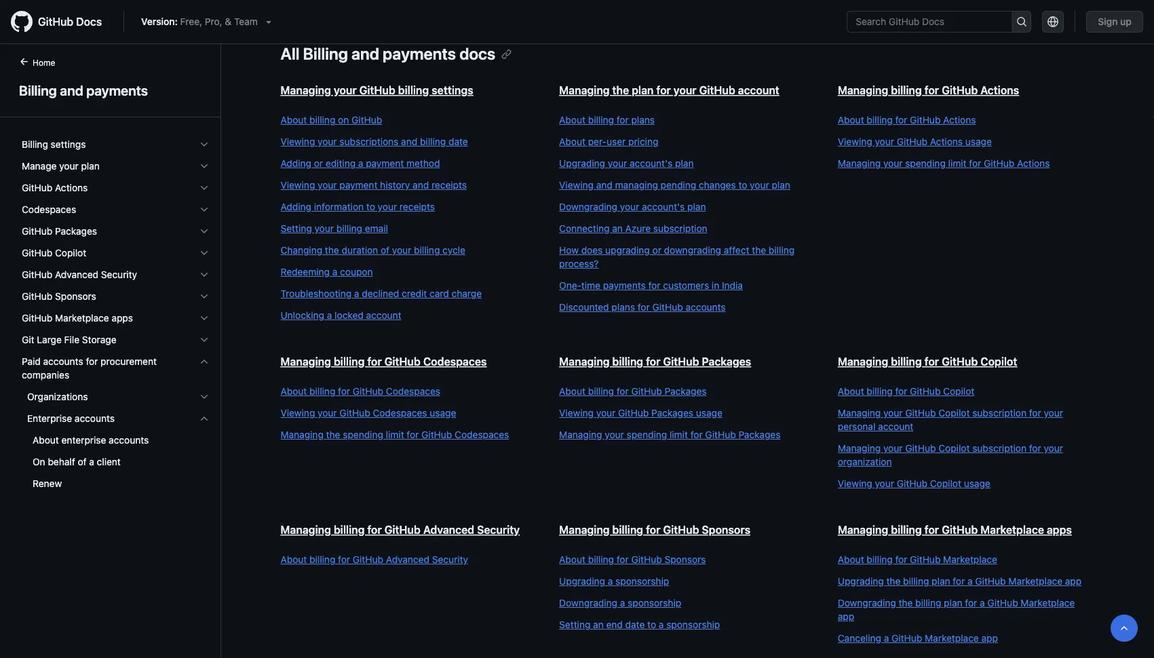 Task type: describe. For each thing, give the bounding box(es) containing it.
viewing for viewing your github packages usage
[[559, 407, 594, 419]]

managing billing for github actions link
[[838, 84, 1019, 97]]

your for setting your billing email
[[314, 223, 334, 234]]

app for downgrading the billing plan for a github marketplace app
[[838, 611, 854, 622]]

actions inside github actions dropdown button
[[55, 182, 88, 193]]

about for managing billing for github copilot
[[838, 386, 864, 397]]

managing billing for github codespaces link
[[281, 355, 487, 368]]

up
[[1120, 16, 1132, 27]]

upgrading for managing billing for github sponsors
[[559, 576, 605, 587]]

pricing
[[628, 136, 658, 147]]

sc 9kayk9 0 image for github packages
[[199, 226, 210, 237]]

apps inside "dropdown button"
[[112, 312, 133, 324]]

viewing your payment history and receipts link
[[281, 178, 532, 192]]

date inside setting an end date to a sponsorship link
[[625, 619, 645, 630]]

usage inside viewing your github copilot usage link
[[964, 478, 990, 489]]

an for setting
[[593, 619, 604, 630]]

paid accounts for procurement companies
[[22, 356, 157, 381]]

sc 9kayk9 0 image for github marketplace apps
[[199, 313, 210, 324]]

managing your spending limit for github packages
[[559, 429, 781, 440]]

time
[[581, 280, 600, 291]]

security for about billing for github advanced security
[[432, 554, 468, 565]]

github inside about billing on github link
[[351, 114, 382, 126]]

plan down about per-user pricing link
[[675, 158, 694, 169]]

sc 9kayk9 0 image for paid accounts for procurement companies
[[199, 356, 210, 367]]

about per-user pricing link
[[559, 135, 811, 149]]

all
[[281, 44, 299, 63]]

for inside 'link'
[[648, 280, 660, 291]]

downgrading your account's plan link
[[559, 200, 811, 214]]

spending for packages
[[627, 429, 667, 440]]

canceling a github marketplace app link
[[838, 632, 1089, 645]]

0 vertical spatial subscription
[[653, 223, 707, 234]]

sponsorship for downgrading a sponsorship
[[628, 597, 681, 609]]

viewing for viewing your payment history and receipts
[[281, 179, 315, 191]]

docs
[[459, 44, 495, 63]]

adding for adding information to your receipts
[[281, 201, 311, 212]]

sc 9kayk9 0 image for github advanced security
[[199, 269, 210, 280]]

managing for managing your github billing settings
[[281, 84, 331, 97]]

github copilot button
[[16, 242, 215, 264]]

a inside setting an end date to a sponsorship link
[[659, 619, 664, 630]]

codespaces inside about billing for github codespaces link
[[386, 386, 440, 397]]

&
[[225, 16, 232, 27]]

redeeming a coupon
[[281, 266, 373, 277]]

github inside about billing for github advanced security link
[[353, 554, 383, 565]]

github inside managing the spending limit for github codespaces link
[[421, 429, 452, 440]]

github inside "viewing your github codespaces usage" link
[[340, 407, 370, 419]]

limit for actions
[[948, 158, 967, 169]]

plan inside dropdown button
[[81, 160, 100, 172]]

github inside about billing for github sponsors link
[[631, 554, 662, 565]]

on behalf of a client
[[33, 456, 121, 467]]

how does upgrading or downgrading affect the billing process?
[[559, 245, 795, 269]]

1 vertical spatial receipts
[[400, 201, 435, 212]]

github inside about billing for github actions link
[[910, 114, 941, 126]]

sc 9kayk9 0 image for git large file storage
[[199, 334, 210, 345]]

usage for packages
[[696, 407, 722, 419]]

for inside managing your github copilot subscription for your organization
[[1029, 443, 1041, 454]]

your for upgrading your account's plan
[[608, 158, 627, 169]]

in
[[712, 280, 719, 291]]

0 vertical spatial to
[[738, 179, 747, 191]]

about billing for github advanced security
[[281, 554, 468, 565]]

payments for one-time payments for customers in india
[[603, 280, 646, 291]]

spending for codespaces
[[343, 429, 383, 440]]

paid accounts for procurement companies element containing organizations
[[11, 386, 221, 495]]

viewing your payment history and receipts
[[281, 179, 467, 191]]

github inside github copilot dropdown button
[[22, 247, 52, 258]]

coupon
[[340, 266, 373, 277]]

actions inside about billing for github actions link
[[943, 114, 976, 126]]

billing settings button
[[16, 134, 215, 155]]

procurement
[[101, 356, 157, 367]]

a inside redeeming a coupon link
[[332, 266, 337, 277]]

upgrading a sponsorship link
[[559, 575, 811, 588]]

1 vertical spatial payment
[[340, 179, 377, 191]]

github inside managing your github copilot subscription for your personal account
[[905, 407, 936, 419]]

downgrading up connecting
[[559, 201, 617, 212]]

viewing your github copilot usage
[[838, 478, 990, 489]]

usage for actions
[[965, 136, 992, 147]]

version:
[[141, 16, 178, 27]]

your for managing your spending limit for github actions
[[883, 158, 903, 169]]

and down upgrading your account's plan
[[596, 179, 613, 191]]

team
[[234, 16, 258, 27]]

github inside 'upgrading the billing plan for a github marketplace app' 'link'
[[975, 576, 1006, 587]]

discounted plans for github accounts
[[559, 302, 726, 313]]

setting for setting your billing email
[[281, 223, 312, 234]]

github inside about billing for github marketplace link
[[910, 554, 941, 565]]

sign up link
[[1086, 11, 1143, 33]]

companies
[[22, 369, 69, 381]]

downgrading for managing billing for github marketplace apps
[[838, 597, 896, 609]]

for inside 'link'
[[953, 576, 965, 587]]

sponsors for about billing for github sponsors
[[665, 554, 706, 565]]

about enterprise accounts link
[[16, 429, 215, 451]]

connecting an azure subscription
[[559, 223, 707, 234]]

upgrading for managing billing for github marketplace apps
[[838, 576, 884, 587]]

1 horizontal spatial to
[[647, 619, 656, 630]]

managing for managing billing for github codespaces
[[281, 355, 331, 368]]

about billing on github link
[[281, 113, 532, 127]]

process?
[[559, 258, 599, 269]]

search image
[[1016, 16, 1027, 27]]

for inside paid accounts for procurement companies
[[86, 356, 98, 367]]

a inside upgrading a sponsorship link
[[608, 576, 613, 587]]

on behalf of a client link
[[16, 451, 215, 473]]

storage
[[82, 334, 116, 345]]

enterprise accounts element for organizations
[[11, 408, 221, 495]]

github advanced security
[[22, 269, 137, 280]]

on
[[33, 456, 45, 467]]

plan inside downgrading the billing plan for a github marketplace app
[[944, 597, 962, 609]]

about billing for github codespaces
[[281, 386, 440, 397]]

sc 9kayk9 0 image for billing settings
[[199, 139, 210, 150]]

renew link
[[16, 473, 215, 495]]

method
[[406, 158, 440, 169]]

charge
[[452, 288, 482, 299]]

1 vertical spatial plans
[[612, 302, 635, 313]]

sc 9kayk9 0 image for enterprise accounts
[[199, 413, 210, 424]]

organizations
[[27, 391, 88, 402]]

github inside viewing your github packages usage link
[[618, 407, 649, 419]]

managing for managing billing for github actions
[[838, 84, 888, 97]]

github actions button
[[16, 177, 215, 199]]

free,
[[180, 16, 202, 27]]

github inside github actions dropdown button
[[22, 182, 52, 193]]

setting for setting an end date to a sponsorship
[[559, 619, 591, 630]]

github marketplace apps
[[22, 312, 133, 324]]

version: free, pro, & team
[[141, 16, 258, 27]]

settings inside dropdown button
[[51, 139, 86, 150]]

viewing your github packages usage link
[[559, 406, 811, 420]]

managing for managing the plan for your github account
[[559, 84, 610, 97]]

manage
[[22, 160, 57, 172]]

codespaces inside managing the spending limit for github codespaces link
[[455, 429, 509, 440]]

account's for downgrading your account's plan
[[642, 201, 685, 212]]

managing your github copilot subscription for your organization
[[838, 443, 1063, 467]]

canceling
[[838, 633, 881, 644]]

duration
[[342, 245, 378, 256]]

paid accounts for procurement companies button
[[16, 351, 215, 386]]

app for upgrading the billing plan for a github marketplace app
[[1065, 576, 1082, 587]]

india
[[722, 280, 743, 291]]

managing for managing billing for github packages
[[559, 355, 610, 368]]

setting an end date to a sponsorship link
[[559, 618, 811, 632]]

about for managing your github billing settings
[[281, 114, 307, 126]]

managing the plan for your github account
[[559, 84, 779, 97]]

about billing for github actions
[[838, 114, 976, 126]]

sc 9kayk9 0 image for github copilot
[[199, 248, 210, 258]]

your for viewing your github codespaces usage
[[318, 407, 337, 419]]

github inside github advanced security dropdown button
[[22, 269, 52, 280]]

about for managing the plan for your github account
[[559, 114, 586, 126]]

declined
[[362, 288, 399, 299]]

viewing for viewing and managing pending changes to your plan
[[559, 179, 594, 191]]

the for managing the spending limit for github codespaces
[[326, 429, 340, 440]]

github docs
[[38, 15, 102, 28]]

subscription for managing your github copilot subscription for your personal account
[[972, 407, 1027, 419]]

sc 9kayk9 0 image for manage your plan
[[199, 161, 210, 172]]

setting your billing email link
[[281, 222, 532, 235]]

github inside viewing your github copilot usage link
[[897, 478, 927, 489]]

github inside about billing for github copilot link
[[910, 386, 941, 397]]

security inside dropdown button
[[101, 269, 137, 280]]

github inside 'github marketplace apps' "dropdown button"
[[22, 312, 52, 324]]

about billing for plans link
[[559, 113, 811, 127]]

for inside downgrading the billing plan for a github marketplace app
[[965, 597, 977, 609]]

usage for codespaces
[[430, 407, 456, 419]]

downgrading
[[664, 245, 721, 256]]

github packages button
[[16, 221, 215, 242]]

upgrading your account's plan link
[[559, 157, 811, 170]]

select language: current language is english image
[[1048, 16, 1059, 27]]

managing billing for github sponsors link
[[559, 523, 750, 536]]

about billing on github
[[281, 114, 382, 126]]

github inside about billing for github packages link
[[631, 386, 662, 397]]

renew
[[33, 478, 62, 489]]

1 vertical spatial apps
[[1047, 523, 1072, 536]]

0 horizontal spatial to
[[366, 201, 375, 212]]

managing your spending limit for github packages link
[[559, 428, 811, 442]]

managing billing for github sponsors
[[559, 523, 750, 536]]

and down method
[[413, 179, 429, 191]]

viewing for viewing your github copilot usage
[[838, 478, 872, 489]]

managing billing for github actions
[[838, 84, 1019, 97]]

managing billing for github codespaces
[[281, 355, 487, 368]]

account inside managing your github copilot subscription for your personal account
[[878, 421, 913, 432]]

your for downgrading your account's plan
[[620, 201, 639, 212]]

billing and payments element
[[0, 55, 221, 657]]

copilot inside viewing your github copilot usage link
[[930, 478, 961, 489]]

redeeming a coupon link
[[281, 265, 532, 279]]

unlocking a locked account
[[281, 310, 401, 321]]

spending for actions
[[905, 158, 946, 169]]

marketplace inside downgrading the billing plan for a github marketplace app
[[1021, 597, 1075, 609]]

credit
[[402, 288, 427, 299]]

accounts down enterprise accounts dropdown button
[[109, 435, 149, 446]]

billing inside 'link'
[[903, 576, 929, 587]]

your for manage your plan
[[59, 160, 79, 172]]

a inside 'upgrading the billing plan for a github marketplace app' 'link'
[[968, 576, 973, 587]]

adding for adding or editing a payment method
[[281, 158, 311, 169]]

downgrading a sponsorship
[[559, 597, 681, 609]]

file
[[64, 334, 79, 345]]

discounted
[[559, 302, 609, 313]]

managing
[[615, 179, 658, 191]]

the for downgrading the billing plan for a github marketplace app
[[899, 597, 913, 609]]

github inside about billing for github codespaces link
[[353, 386, 383, 397]]

billing and payments
[[19, 82, 148, 98]]

packages inside dropdown button
[[55, 226, 97, 237]]

plan right changes
[[772, 179, 790, 191]]

github inside the canceling a github marketplace app link
[[892, 633, 922, 644]]



Task type: locate. For each thing, give the bounding box(es) containing it.
github sponsors button
[[16, 286, 215, 307]]

0 vertical spatial app
[[1065, 576, 1082, 587]]

1 horizontal spatial an
[[612, 223, 623, 234]]

account's inside the upgrading your account's plan link
[[630, 158, 673, 169]]

2 enterprise accounts element from the top
[[11, 429, 221, 495]]

2 vertical spatial app
[[981, 633, 998, 644]]

adding or editing a payment method link
[[281, 157, 532, 170]]

enterprise accounts button
[[16, 408, 215, 429]]

1 vertical spatial adding
[[281, 201, 311, 212]]

billing for billing and payments
[[19, 82, 57, 98]]

github inside github packages dropdown button
[[22, 226, 52, 237]]

the up canceling a github marketplace app in the right of the page
[[899, 597, 913, 609]]

0 horizontal spatial app
[[838, 611, 854, 622]]

pending
[[661, 179, 696, 191]]

managing your github copilot subscription for your personal account link
[[838, 406, 1089, 434]]

codespaces inside "viewing your github codespaces usage" link
[[373, 407, 427, 419]]

managing billing for github marketplace apps link
[[838, 523, 1072, 536]]

plan down billing settings dropdown button
[[81, 160, 100, 172]]

your for managing your github copilot subscription for your organization
[[883, 443, 903, 454]]

spending down viewing your github codespaces usage
[[343, 429, 383, 440]]

1 vertical spatial sponsorship
[[628, 597, 681, 609]]

0 horizontal spatial spending
[[343, 429, 383, 440]]

codespaces button
[[16, 199, 215, 221]]

your for managing your github copilot subscription for your personal account
[[883, 407, 903, 419]]

2 horizontal spatial account
[[878, 421, 913, 432]]

downgrading
[[559, 201, 617, 212], [559, 597, 617, 609], [838, 597, 896, 609]]

viewing for viewing your github actions usage
[[838, 136, 872, 147]]

adding left editing on the top left of page
[[281, 158, 311, 169]]

about inside billing and payments element
[[33, 435, 59, 446]]

account's for upgrading your account's plan
[[630, 158, 673, 169]]

a down coupon
[[354, 288, 359, 299]]

copilot inside github copilot dropdown button
[[55, 247, 86, 258]]

usage inside viewing your github packages usage link
[[696, 407, 722, 419]]

2 vertical spatial security
[[432, 554, 468, 565]]

customers
[[663, 280, 709, 291]]

sc 9kayk9 0 image inside billing settings dropdown button
[[199, 139, 210, 150]]

2 vertical spatial to
[[647, 619, 656, 630]]

connecting an azure subscription link
[[559, 222, 811, 235]]

0 vertical spatial adding
[[281, 158, 311, 169]]

of down email
[[381, 245, 389, 256]]

connecting
[[559, 223, 610, 234]]

about for managing billing for github sponsors
[[559, 554, 586, 565]]

sponsorship down downgrading a sponsorship link
[[666, 619, 720, 630]]

0 horizontal spatial settings
[[51, 139, 86, 150]]

a down downgrading a sponsorship link
[[659, 619, 664, 630]]

0 horizontal spatial an
[[593, 619, 604, 630]]

0 horizontal spatial setting
[[281, 223, 312, 234]]

0 horizontal spatial of
[[78, 456, 87, 467]]

github inside discounted plans for github accounts link
[[652, 302, 683, 313]]

github inside downgrading the billing plan for a github marketplace app
[[987, 597, 1018, 609]]

subscription down about billing for github copilot link
[[972, 407, 1027, 419]]

managing for managing billing for github marketplace apps
[[838, 523, 888, 536]]

spending down viewing your github actions usage
[[905, 158, 946, 169]]

0 vertical spatial receipts
[[431, 179, 467, 191]]

advanced for managing billing for github advanced security
[[423, 523, 474, 536]]

sponsorship up the "setting an end date to a sponsorship"
[[628, 597, 681, 609]]

git large file storage button
[[16, 329, 215, 351]]

1 vertical spatial an
[[593, 619, 604, 630]]

usage inside "viewing your github codespaces usage" link
[[430, 407, 456, 419]]

pro,
[[205, 16, 222, 27]]

0 horizontal spatial or
[[314, 158, 323, 169]]

enterprise accounts element containing about enterprise accounts
[[11, 429, 221, 495]]

of right behalf
[[78, 456, 87, 467]]

tooltip
[[1111, 615, 1138, 642]]

security for managing billing for github advanced security
[[477, 523, 520, 536]]

subscription down downgrading your account's plan link at the top
[[653, 223, 707, 234]]

enterprise accounts element for enterprise accounts
[[11, 429, 221, 495]]

payments up billing settings dropdown button
[[86, 82, 148, 98]]

a inside unlocking a locked account link
[[327, 310, 332, 321]]

2 paid accounts for procurement companies element from the top
[[11, 386, 221, 495]]

billing down home link
[[19, 82, 57, 98]]

enterprise accounts element containing enterprise accounts
[[11, 408, 221, 495]]

copilot inside about billing for github copilot link
[[943, 386, 975, 397]]

codespaces inside codespaces dropdown button
[[22, 204, 76, 215]]

date down about billing on github link at the top
[[448, 136, 468, 147]]

2 horizontal spatial limit
[[948, 158, 967, 169]]

advanced
[[55, 269, 98, 280], [423, 523, 474, 536], [386, 554, 429, 565]]

discounted plans for github accounts link
[[559, 301, 811, 314]]

of inside enterprise accounts element
[[78, 456, 87, 467]]

your for viewing your github actions usage
[[875, 136, 894, 147]]

sponsorship down about billing for github sponsors
[[615, 576, 669, 587]]

the up about billing for plans
[[612, 84, 629, 97]]

downgrading inside downgrading the billing plan for a github marketplace app
[[838, 597, 896, 609]]

sc 9kayk9 0 image inside enterprise accounts dropdown button
[[199, 413, 210, 424]]

1 vertical spatial settings
[[51, 139, 86, 150]]

billing inside downgrading the billing plan for a github marketplace app
[[915, 597, 941, 609]]

subscription inside managing your github copilot subscription for your personal account
[[972, 407, 1027, 419]]

billing for billing settings
[[22, 139, 48, 150]]

0 vertical spatial or
[[314, 158, 323, 169]]

billing
[[398, 84, 429, 97], [891, 84, 922, 97], [309, 114, 335, 126], [588, 114, 614, 126], [867, 114, 893, 126], [420, 136, 446, 147], [336, 223, 362, 234], [414, 245, 440, 256], [769, 245, 795, 256], [334, 355, 365, 368], [612, 355, 643, 368], [891, 355, 922, 368], [309, 386, 335, 397], [588, 386, 614, 397], [867, 386, 893, 397], [334, 523, 365, 536], [612, 523, 643, 536], [891, 523, 922, 536], [309, 554, 335, 565], [588, 554, 614, 565], [867, 554, 893, 565], [903, 576, 929, 587], [915, 597, 941, 609]]

upgrading
[[605, 245, 650, 256]]

a inside adding or editing a payment method link
[[358, 158, 363, 169]]

the down viewing your github codespaces usage
[[326, 429, 340, 440]]

2 vertical spatial advanced
[[386, 554, 429, 565]]

a inside downgrading the billing plan for a github marketplace app
[[980, 597, 985, 609]]

advanced inside dropdown button
[[55, 269, 98, 280]]

viewing your github actions usage
[[838, 136, 992, 147]]

sponsorship for upgrading a sponsorship
[[615, 576, 669, 587]]

locked
[[335, 310, 364, 321]]

2 sc 9kayk9 0 image from the top
[[199, 248, 210, 258]]

managing for managing billing for github advanced security
[[281, 523, 331, 536]]

per-
[[588, 136, 607, 147]]

1 vertical spatial or
[[652, 245, 661, 256]]

a up the end
[[620, 597, 625, 609]]

copilot down managing your github copilot subscription for your personal account
[[939, 443, 970, 454]]

downgrading for managing billing for github sponsors
[[559, 597, 617, 609]]

paid accounts for procurement companies element containing paid accounts for procurement companies
[[11, 351, 221, 495]]

None search field
[[847, 11, 1031, 33]]

5 sc 9kayk9 0 image from the top
[[199, 291, 210, 302]]

github inside managing your spending limit for github packages link
[[705, 429, 736, 440]]

receipts down viewing your payment history and receipts link
[[400, 201, 435, 212]]

0 vertical spatial sponsorship
[[615, 576, 669, 587]]

your inside dropdown button
[[59, 160, 79, 172]]

sc 9kayk9 0 image for organizations
[[199, 391, 210, 402]]

billing right all
[[303, 44, 348, 63]]

sc 9kayk9 0 image inside codespaces dropdown button
[[199, 204, 210, 215]]

about for managing billing for github packages
[[559, 386, 586, 397]]

billing up manage
[[22, 139, 48, 150]]

viewing down organization
[[838, 478, 872, 489]]

accounts up companies
[[43, 356, 83, 367]]

changing
[[281, 245, 322, 256]]

setting
[[281, 223, 312, 234], [559, 619, 591, 630]]

sponsors up github marketplace apps
[[55, 291, 96, 302]]

a
[[358, 158, 363, 169], [332, 266, 337, 277], [354, 288, 359, 299], [327, 310, 332, 321], [89, 456, 94, 467], [608, 576, 613, 587], [968, 576, 973, 587], [620, 597, 625, 609], [980, 597, 985, 609], [659, 619, 664, 630], [884, 633, 889, 644]]

usage inside 'viewing your github actions usage' link
[[965, 136, 992, 147]]

about for managing billing for github actions
[[838, 114, 864, 126]]

1 vertical spatial subscription
[[972, 407, 1027, 419]]

0 vertical spatial sponsors
[[55, 291, 96, 302]]

1 horizontal spatial or
[[652, 245, 661, 256]]

sign up
[[1098, 16, 1132, 27]]

advanced up about billing for github advanced security link
[[423, 523, 474, 536]]

and up managing your github billing settings link
[[351, 44, 379, 63]]

adding left information
[[281, 201, 311, 212]]

plan down about billing for github marketplace link
[[932, 576, 950, 587]]

about billing for plans
[[559, 114, 655, 126]]

an left the end
[[593, 619, 604, 630]]

1 sc 9kayk9 0 image from the top
[[199, 139, 210, 150]]

managing for managing billing for github copilot
[[838, 355, 888, 368]]

viewing down about billing for github codespaces
[[281, 407, 315, 419]]

usage down about billing for github packages link
[[696, 407, 722, 419]]

upgrading inside 'link'
[[838, 576, 884, 587]]

setting left the end
[[559, 619, 591, 630]]

affect
[[724, 245, 749, 256]]

1 vertical spatial app
[[838, 611, 854, 622]]

2 horizontal spatial to
[[738, 179, 747, 191]]

viewing your subscriptions and billing date
[[281, 136, 468, 147]]

viewing down the about billing for github packages
[[559, 407, 594, 419]]

upgrading
[[559, 158, 605, 169], [559, 576, 605, 587], [838, 576, 884, 587]]

1 horizontal spatial app
[[981, 633, 998, 644]]

account inside unlocking a locked account link
[[366, 310, 401, 321]]

2 horizontal spatial security
[[477, 523, 520, 536]]

viewing your subscriptions and billing date link
[[281, 135, 532, 149]]

plan up about billing for plans
[[632, 84, 654, 97]]

subscription down managing your github copilot subscription for your personal account link
[[972, 443, 1027, 454]]

1 adding from the top
[[281, 158, 311, 169]]

sc 9kayk9 0 image inside git large file storage dropdown button
[[199, 334, 210, 345]]

copilot
[[55, 247, 86, 258], [980, 355, 1017, 368], [943, 386, 975, 397], [939, 407, 970, 419], [939, 443, 970, 454], [930, 478, 961, 489]]

paid accounts for procurement companies element
[[11, 351, 221, 495], [11, 386, 221, 495]]

upgrading up canceling
[[838, 576, 884, 587]]

an left azure
[[612, 223, 623, 234]]

managing your github copilot subscription for your organization link
[[838, 442, 1089, 469]]

copilot inside managing your github copilot subscription for your organization
[[939, 443, 970, 454]]

behalf
[[48, 456, 75, 467]]

packages
[[55, 226, 97, 237], [702, 355, 751, 368], [665, 386, 707, 397], [651, 407, 693, 419], [738, 429, 781, 440]]

triangle down image
[[263, 16, 274, 27]]

advanced down managing billing for github advanced security link
[[386, 554, 429, 565]]

github actions
[[22, 182, 88, 193]]

sc 9kayk9 0 image inside 'github marketplace apps' "dropdown button"
[[199, 313, 210, 324]]

your for managing your github billing settings
[[334, 84, 357, 97]]

limit for codespaces
[[386, 429, 404, 440]]

upgrading down "per-"
[[559, 158, 605, 169]]

2 vertical spatial sponsors
[[665, 554, 706, 565]]

a left 'locked'
[[327, 310, 332, 321]]

about billing for github marketplace
[[838, 554, 997, 565]]

sc 9kayk9 0 image inside "organizations" dropdown button
[[199, 391, 210, 402]]

and down home link
[[60, 82, 83, 98]]

1 vertical spatial account
[[366, 310, 401, 321]]

actions inside 'viewing your github actions usage' link
[[930, 136, 963, 147]]

plans up pricing
[[631, 114, 655, 126]]

history
[[380, 179, 410, 191]]

0 vertical spatial payment
[[366, 158, 404, 169]]

a right editing on the top left of page
[[358, 158, 363, 169]]

manage your plan
[[22, 160, 100, 172]]

github advanced security button
[[16, 264, 215, 286]]

a inside troubleshooting a declined credit card charge link
[[354, 288, 359, 299]]

managing for managing billing for github sponsors
[[559, 523, 610, 536]]

setting your billing email
[[281, 223, 388, 234]]

billing inside 'how does upgrading or downgrading affect the billing process?'
[[769, 245, 795, 256]]

1 vertical spatial date
[[625, 619, 645, 630]]

accounts inside paid accounts for procurement companies
[[43, 356, 83, 367]]

troubleshooting a declined credit card charge link
[[281, 287, 532, 301]]

usage down about billing for github codespaces link on the left bottom of the page
[[430, 407, 456, 419]]

spending
[[905, 158, 946, 169], [343, 429, 383, 440], [627, 429, 667, 440]]

1 vertical spatial to
[[366, 201, 375, 212]]

0 vertical spatial of
[[381, 245, 389, 256]]

0 horizontal spatial limit
[[386, 429, 404, 440]]

sponsors inside dropdown button
[[55, 291, 96, 302]]

0 vertical spatial apps
[[112, 312, 133, 324]]

viewing down about billing for github actions
[[838, 136, 872, 147]]

and down about billing on github link at the top
[[401, 136, 417, 147]]

downgrading your account's plan
[[559, 201, 706, 212]]

1 paid accounts for procurement companies element from the top
[[11, 351, 221, 495]]

copilot inside managing your github copilot subscription for your personal account
[[939, 407, 970, 419]]

6 sc 9kayk9 0 image from the top
[[199, 313, 210, 324]]

8 sc 9kayk9 0 image from the top
[[199, 413, 210, 424]]

plans down one-time payments for customers in india on the top of page
[[612, 302, 635, 313]]

or left editing on the top left of page
[[314, 158, 323, 169]]

managing for managing your spending limit for github actions
[[838, 158, 881, 169]]

receipts
[[431, 179, 467, 191], [400, 201, 435, 212]]

github inside 'viewing your github actions usage' link
[[897, 136, 927, 147]]

information
[[314, 201, 364, 212]]

about billing for github copilot link
[[838, 385, 1089, 398]]

github inside managing your github copilot subscription for your organization
[[905, 443, 936, 454]]

payments up the discounted plans for github accounts
[[603, 280, 646, 291]]

1 horizontal spatial apps
[[1047, 523, 1072, 536]]

sc 9kayk9 0 image
[[199, 139, 210, 150], [199, 161, 210, 172], [199, 183, 210, 193], [199, 204, 210, 215], [199, 291, 210, 302], [199, 313, 210, 324], [199, 334, 210, 345], [199, 413, 210, 424]]

sponsors for managing billing for github sponsors
[[702, 523, 750, 536]]

a up downgrading a sponsorship at bottom
[[608, 576, 613, 587]]

2 vertical spatial billing
[[22, 139, 48, 150]]

a left client
[[89, 456, 94, 467]]

setting an end date to a sponsorship
[[559, 619, 720, 630]]

0 vertical spatial account's
[[630, 158, 673, 169]]

the right 'affect'
[[752, 245, 766, 256]]

0 vertical spatial billing
[[303, 44, 348, 63]]

viewing up information
[[281, 179, 315, 191]]

usage down about billing for github actions link
[[965, 136, 992, 147]]

0 vertical spatial plans
[[631, 114, 655, 126]]

upgrading up downgrading a sponsorship at bottom
[[559, 576, 605, 587]]

sc 9kayk9 0 image inside github sponsors dropdown button
[[199, 291, 210, 302]]

for inside managing your github copilot subscription for your personal account
[[1029, 407, 1041, 419]]

client
[[97, 456, 121, 467]]

about
[[281, 114, 307, 126], [559, 114, 586, 126], [838, 114, 864, 126], [559, 136, 586, 147], [281, 386, 307, 397], [559, 386, 586, 397], [838, 386, 864, 397], [33, 435, 59, 446], [281, 554, 307, 565], [559, 554, 586, 565], [838, 554, 864, 565]]

your for viewing your payment history and receipts
[[318, 179, 337, 191]]

actions inside managing your spending limit for github actions link
[[1017, 158, 1050, 169]]

accounts up about enterprise accounts
[[75, 413, 115, 424]]

sc 9kayk9 0 image inside paid accounts for procurement companies dropdown button
[[199, 356, 210, 367]]

account's down viewing and managing pending changes to your plan
[[642, 201, 685, 212]]

1 horizontal spatial account
[[738, 84, 779, 97]]

a inside on behalf of a client link
[[89, 456, 94, 467]]

to down viewing your payment history and receipts
[[366, 201, 375, 212]]

1 enterprise accounts element from the top
[[11, 408, 221, 495]]

enterprise accounts
[[27, 413, 115, 424]]

7 sc 9kayk9 0 image from the top
[[199, 334, 210, 345]]

github inside github sponsors dropdown button
[[22, 291, 52, 302]]

sc 9kayk9 0 image for github actions
[[199, 183, 210, 193]]

Search GitHub Docs search field
[[848, 12, 1012, 32]]

0 vertical spatial account
[[738, 84, 779, 97]]

limit for packages
[[670, 429, 688, 440]]

managing your spending limit for github actions link
[[838, 157, 1089, 170]]

plans
[[631, 114, 655, 126], [612, 302, 635, 313]]

1 horizontal spatial spending
[[627, 429, 667, 440]]

1 vertical spatial payments
[[86, 82, 148, 98]]

0 vertical spatial date
[[448, 136, 468, 147]]

adding
[[281, 158, 311, 169], [281, 201, 311, 212]]

managing billing for github marketplace apps
[[838, 523, 1072, 536]]

billing inside dropdown button
[[22, 139, 48, 150]]

0 vertical spatial payments
[[383, 44, 456, 63]]

your for viewing your github packages usage
[[596, 407, 616, 419]]

the down the about billing for github marketplace
[[886, 576, 901, 587]]

2 horizontal spatial app
[[1065, 576, 1082, 587]]

copilot up github advanced security
[[55, 247, 86, 258]]

2 horizontal spatial payments
[[603, 280, 646, 291]]

limit down 'viewing your github actions usage' link
[[948, 158, 967, 169]]

1 sc 9kayk9 0 image from the top
[[199, 226, 210, 237]]

the for changing the duration of your billing cycle
[[325, 245, 339, 256]]

sc 9kayk9 0 image inside github packages dropdown button
[[199, 226, 210, 237]]

payment up "adding information to your receipts"
[[340, 179, 377, 191]]

or inside 'how does upgrading or downgrading affect the billing process?'
[[652, 245, 661, 256]]

organization
[[838, 456, 892, 467]]

sponsors up about billing for github sponsors link
[[702, 523, 750, 536]]

5 sc 9kayk9 0 image from the top
[[199, 391, 210, 402]]

plan
[[632, 84, 654, 97], [675, 158, 694, 169], [81, 160, 100, 172], [772, 179, 790, 191], [687, 201, 706, 212], [932, 576, 950, 587], [944, 597, 962, 609]]

2 vertical spatial sponsorship
[[666, 619, 720, 630]]

limit down viewing your github packages usage link
[[670, 429, 688, 440]]

2 sc 9kayk9 0 image from the top
[[199, 161, 210, 172]]

plan down viewing and managing pending changes to your plan link
[[687, 201, 706, 212]]

the inside 'how does upgrading or downgrading affect the billing process?'
[[752, 245, 766, 256]]

troubleshooting
[[281, 288, 352, 299]]

2 vertical spatial account
[[878, 421, 913, 432]]

about billing for github copilot
[[838, 386, 975, 397]]

copilot up managing your github copilot subscription for your personal account link
[[943, 386, 975, 397]]

about for managing billing for github codespaces
[[281, 386, 307, 397]]

0 horizontal spatial payments
[[86, 82, 148, 98]]

a inside the canceling a github marketplace app link
[[884, 633, 889, 644]]

home link
[[14, 56, 77, 70]]

sc 9kayk9 0 image for github sponsors
[[199, 291, 210, 302]]

github docs link
[[11, 11, 113, 33]]

sc 9kayk9 0 image inside the manage your plan dropdown button
[[199, 161, 210, 172]]

github sponsors
[[22, 291, 96, 302]]

0 horizontal spatial security
[[101, 269, 137, 280]]

managing for managing your spending limit for github packages
[[559, 429, 602, 440]]

managing for managing the spending limit for github codespaces
[[281, 429, 324, 440]]

payments up managing your github billing settings link
[[383, 44, 456, 63]]

sc 9kayk9 0 image
[[199, 226, 210, 237], [199, 248, 210, 258], [199, 269, 210, 280], [199, 356, 210, 367], [199, 391, 210, 402]]

to right changes
[[738, 179, 747, 191]]

0 vertical spatial an
[[612, 223, 623, 234]]

about for managing billing for github marketplace apps
[[838, 554, 864, 565]]

your for viewing your subscriptions and billing date
[[318, 136, 337, 147]]

1 vertical spatial billing
[[19, 82, 57, 98]]

github inside managing your spending limit for github actions link
[[984, 158, 1015, 169]]

sc 9kayk9 0 image inside github advanced security dropdown button
[[199, 269, 210, 280]]

1 vertical spatial security
[[477, 523, 520, 536]]

1 horizontal spatial settings
[[432, 84, 473, 97]]

sc 9kayk9 0 image inside github actions dropdown button
[[199, 183, 210, 193]]

payments for billing and payments
[[86, 82, 148, 98]]

app inside downgrading the billing plan for a github marketplace app
[[838, 611, 854, 622]]

2 vertical spatial subscription
[[972, 443, 1027, 454]]

viewing down about billing on github
[[281, 136, 315, 147]]

managing for managing your github copilot subscription for your organization
[[838, 443, 881, 454]]

how does upgrading or downgrading affect the billing process? link
[[559, 244, 811, 271]]

downgrading the billing plan for a github marketplace app
[[838, 597, 1075, 622]]

settings down docs
[[432, 84, 473, 97]]

0 horizontal spatial account
[[366, 310, 401, 321]]

0 vertical spatial settings
[[432, 84, 473, 97]]

1 horizontal spatial date
[[625, 619, 645, 630]]

3 sc 9kayk9 0 image from the top
[[199, 269, 210, 280]]

1 vertical spatial of
[[78, 456, 87, 467]]

about billing for github packages link
[[559, 385, 811, 398]]

4 sc 9kayk9 0 image from the top
[[199, 356, 210, 367]]

spending down viewing your github packages usage
[[627, 429, 667, 440]]

downgrading up canceling
[[838, 597, 896, 609]]

actions
[[980, 84, 1019, 97], [943, 114, 976, 126], [930, 136, 963, 147], [1017, 158, 1050, 169], [55, 182, 88, 193]]

1 horizontal spatial limit
[[670, 429, 688, 440]]

to right the end
[[647, 619, 656, 630]]

app inside 'link'
[[1065, 576, 1082, 587]]

settings up manage your plan
[[51, 139, 86, 150]]

the down setting your billing email
[[325, 245, 339, 256]]

a left coupon
[[332, 266, 337, 277]]

1 vertical spatial setting
[[559, 619, 591, 630]]

unlocking a locked account link
[[281, 309, 532, 322]]

managing inside managing your github copilot subscription for your personal account
[[838, 407, 881, 419]]

marketplace inside "dropdown button"
[[55, 312, 109, 324]]

payment up history
[[366, 158, 404, 169]]

receipts down method
[[431, 179, 467, 191]]

account's inside downgrading your account's plan link
[[642, 201, 685, 212]]

date right the end
[[625, 619, 645, 630]]

1 horizontal spatial of
[[381, 245, 389, 256]]

plan down "upgrading the billing plan for a github marketplace app"
[[944, 597, 962, 609]]

sc 9kayk9 0 image for codespaces
[[199, 204, 210, 215]]

organizations button
[[16, 386, 215, 408]]

date inside viewing your subscriptions and billing date link
[[448, 136, 468, 147]]

marketplace inside 'link'
[[1008, 576, 1063, 587]]

about billing for github advanced security link
[[281, 553, 532, 567]]

a inside downgrading a sponsorship link
[[620, 597, 625, 609]]

the for upgrading the billing plan for a github marketplace app
[[886, 576, 901, 587]]

1 vertical spatial sponsors
[[702, 523, 750, 536]]

unlocking
[[281, 310, 324, 321]]

the for managing the plan for your github account
[[612, 84, 629, 97]]

managing for managing your github copilot subscription for your personal account
[[838, 407, 881, 419]]

account's down pricing
[[630, 158, 673, 169]]

the inside 'link'
[[886, 576, 901, 587]]

a right canceling
[[884, 633, 889, 644]]

subscription for managing your github copilot subscription for your organization
[[972, 443, 1027, 454]]

enterprise accounts element
[[11, 408, 221, 495], [11, 429, 221, 495]]

1 horizontal spatial setting
[[559, 619, 591, 630]]

copilot down about billing for github copilot link
[[939, 407, 970, 419]]

advanced for about billing for github advanced security
[[386, 554, 429, 565]]

does
[[581, 245, 603, 256]]

3 sc 9kayk9 0 image from the top
[[199, 183, 210, 193]]

viewing your github actions usage link
[[838, 135, 1089, 149]]

0 vertical spatial advanced
[[55, 269, 98, 280]]

your for viewing your github copilot usage
[[875, 478, 894, 489]]

payments inside 'link'
[[603, 280, 646, 291]]

4 sc 9kayk9 0 image from the top
[[199, 204, 210, 215]]

viewing for viewing your github codespaces usage
[[281, 407, 315, 419]]

sc 9kayk9 0 image inside github copilot dropdown button
[[199, 248, 210, 258]]

how
[[559, 245, 579, 256]]

0 vertical spatial setting
[[281, 223, 312, 234]]

1 vertical spatial advanced
[[423, 523, 474, 536]]

advanced up the github sponsors
[[55, 269, 98, 280]]

accounts down 'in'
[[686, 302, 726, 313]]

upgrading a sponsorship
[[559, 576, 669, 587]]

0 vertical spatial security
[[101, 269, 137, 280]]

limit down "viewing your github codespaces usage" link
[[386, 429, 404, 440]]

your for managing your spending limit for github packages
[[605, 429, 624, 440]]

downgrading down upgrading a sponsorship
[[559, 597, 617, 609]]

1 vertical spatial account's
[[642, 201, 685, 212]]

2 horizontal spatial spending
[[905, 158, 946, 169]]

viewing for viewing your subscriptions and billing date
[[281, 136, 315, 147]]

1 horizontal spatial security
[[432, 554, 468, 565]]

viewing up connecting
[[559, 179, 594, 191]]

about billing for github packages
[[559, 386, 707, 397]]

an for connecting
[[612, 223, 623, 234]]

1 horizontal spatial payments
[[383, 44, 456, 63]]

a down about billing for github marketplace link
[[968, 576, 973, 587]]

2 vertical spatial payments
[[603, 280, 646, 291]]

0 horizontal spatial apps
[[112, 312, 133, 324]]

about billing for github codespaces link
[[281, 385, 532, 398]]

sponsors up upgrading a sponsorship link
[[665, 554, 706, 565]]

scroll to top image
[[1119, 623, 1130, 634]]

2 adding from the top
[[281, 201, 311, 212]]

copilot up about billing for github copilot link
[[980, 355, 1017, 368]]

plan inside 'link'
[[932, 576, 950, 587]]

0 horizontal spatial date
[[448, 136, 468, 147]]



Task type: vqa. For each thing, say whether or not it's contained in the screenshot.


